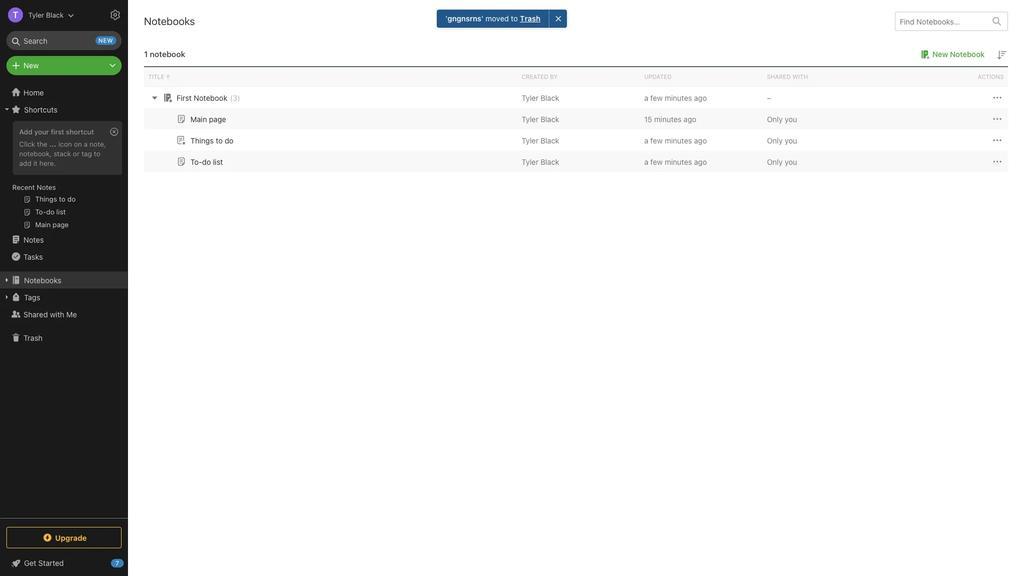 Task type: describe. For each thing, give the bounding box(es) containing it.
gngnsrns
[[448, 14, 481, 23]]

things to do
[[191, 136, 234, 145]]

a few minutes ago for things to do
[[645, 136, 707, 145]]

shared
[[23, 310, 48, 319]]

you inside main page row
[[785, 114, 798, 124]]

minutes for more actions field in first notebook row
[[665, 93, 692, 102]]

actions button
[[886, 67, 1009, 86]]

notebooks inside tree
[[24, 276, 61, 285]]

icon
[[58, 140, 72, 148]]

you for list
[[785, 157, 798, 166]]

tyler black for main page
[[522, 114, 560, 124]]

here.
[[39, 159, 56, 167]]

with
[[793, 73, 808, 80]]

tyler for things to do
[[522, 136, 539, 145]]

only for do
[[767, 136, 783, 145]]

click
[[19, 140, 35, 148]]

)
[[238, 93, 240, 102]]

minutes inside main page row
[[655, 114, 682, 124]]

main page row
[[144, 108, 1009, 130]]

notes inside group
[[37, 183, 56, 192]]

only you for do
[[767, 136, 798, 145]]

tags button
[[0, 289, 128, 306]]

add your first shortcut
[[19, 128, 94, 136]]

15
[[645, 114, 653, 124]]

settings image
[[109, 9, 122, 21]]

more actions image
[[992, 113, 1004, 126]]

only you inside main page row
[[767, 114, 798, 124]]

tyler inside 'account' field
[[28, 10, 44, 19]]

black for main page
[[541, 114, 560, 124]]

upgrade button
[[6, 527, 122, 549]]

updated button
[[640, 67, 763, 86]]

trash inside tree
[[23, 333, 43, 342]]

notebooks link
[[0, 272, 128, 289]]

icon on a note, notebook, stack or tag to add it here.
[[19, 140, 106, 167]]

shared with me
[[23, 310, 77, 319]]

list
[[213, 157, 223, 166]]

get
[[24, 559, 36, 568]]

recent notes
[[12, 183, 56, 192]]

home
[[23, 88, 44, 97]]

tags
[[24, 293, 40, 302]]

expand tags image
[[3, 293, 11, 302]]

few for to-do list
[[651, 157, 663, 166]]

...
[[49, 140, 56, 148]]

shortcuts
[[24, 105, 58, 114]]

main page
[[191, 114, 226, 124]]

to inside button
[[216, 136, 223, 145]]

a for to-do list row
[[645, 157, 649, 166]]

title
[[148, 73, 164, 80]]

0 horizontal spatial trash link
[[0, 329, 128, 346]]

your
[[34, 128, 49, 136]]

ago for 1st more actions image
[[694, 93, 707, 102]]

moved
[[486, 14, 509, 23]]

a few minutes ago inside first notebook row
[[645, 93, 707, 102]]

first
[[177, 93, 192, 102]]

1 horizontal spatial notebooks
[[144, 15, 195, 27]]

updated
[[645, 73, 672, 80]]

main page 1 element
[[191, 114, 226, 124]]

to-do list row
[[144, 151, 1009, 172]]

7
[[116, 560, 119, 567]]

minutes for more actions field in to-do list row
[[665, 157, 692, 166]]

tyler for main page
[[522, 114, 539, 124]]

things
[[191, 136, 214, 145]]

2 ' from the left
[[481, 14, 484, 23]]

notebook for first
[[194, 93, 227, 102]]

arrow image
[[148, 91, 161, 104]]

recent
[[12, 183, 35, 192]]

(
[[230, 93, 233, 102]]

it
[[33, 159, 38, 167]]

to-do list 3 element
[[191, 157, 223, 166]]

–
[[767, 93, 772, 102]]

tasks button
[[0, 248, 128, 265]]

tree containing home
[[0, 84, 128, 518]]

more actions field for main page
[[992, 113, 1004, 126]]

note,
[[90, 140, 106, 148]]

15 minutes ago
[[645, 114, 697, 124]]

' gngnsrns ' moved to trash
[[445, 14, 541, 23]]

upgrade
[[55, 533, 87, 542]]

shared
[[767, 73, 791, 80]]

actions
[[978, 73, 1004, 80]]

first notebook ( 3 )
[[177, 93, 240, 102]]

1 ' from the left
[[445, 14, 448, 23]]

tyler inside first notebook row
[[522, 93, 539, 102]]

created by
[[522, 73, 558, 80]]

tag
[[81, 149, 92, 158]]



Task type: locate. For each thing, give the bounding box(es) containing it.
row group inside 'notebooks' element
[[144, 87, 1009, 172]]

2 more actions field from the top
[[992, 113, 1004, 126]]

shortcut
[[66, 128, 94, 136]]

0 horizontal spatial '
[[445, 14, 448, 23]]

More actions field
[[992, 91, 1004, 104], [992, 113, 1004, 126], [992, 134, 1004, 147], [992, 155, 1004, 168]]

you inside to-do list row
[[785, 157, 798, 166]]

3 only you from the top
[[767, 157, 798, 166]]

more actions image for things to do
[[992, 134, 1004, 147]]

more actions image for to-do list
[[992, 155, 1004, 168]]

ago inside things to do row
[[694, 136, 707, 145]]

0 vertical spatial notes
[[37, 183, 56, 192]]

things to do row
[[144, 130, 1009, 151]]

only you for list
[[767, 157, 798, 166]]

1 vertical spatial notes
[[23, 235, 44, 244]]

tyler black for things to do
[[522, 136, 560, 145]]

2 only from the top
[[767, 136, 783, 145]]

click the ...
[[19, 140, 56, 148]]

tyler black inside main page row
[[522, 114, 560, 124]]

few inside first notebook row
[[651, 93, 663, 102]]

0 vertical spatial do
[[225, 136, 234, 145]]

me
[[66, 310, 77, 319]]

3 only from the top
[[767, 157, 783, 166]]

Account field
[[0, 4, 74, 26]]

to inside the icon on a note, notebook, stack or tag to add it here.
[[94, 149, 100, 158]]

0 horizontal spatial do
[[202, 157, 211, 166]]

black for things to do
[[541, 136, 560, 145]]

a inside to-do list row
[[645, 157, 649, 166]]

new
[[933, 50, 949, 59], [23, 61, 39, 70]]

to right things
[[216, 136, 223, 145]]

'
[[445, 14, 448, 23], [481, 14, 484, 23]]

shared with button
[[763, 67, 886, 86]]

do left list
[[202, 157, 211, 166]]

a inside things to do row
[[645, 136, 649, 145]]

0 vertical spatial few
[[651, 93, 663, 102]]

black down by on the right top
[[541, 93, 560, 102]]

few
[[651, 93, 663, 102], [651, 136, 663, 145], [651, 157, 663, 166]]

tyler black up things to do row
[[522, 114, 560, 124]]

new for new notebook
[[933, 50, 949, 59]]

notes
[[37, 183, 56, 192], [23, 235, 44, 244]]

you inside things to do row
[[785, 136, 798, 145]]

new up the actions button
[[933, 50, 949, 59]]

2 vertical spatial only
[[767, 157, 783, 166]]

minutes inside things to do row
[[665, 136, 692, 145]]

0 vertical spatial trash
[[520, 14, 541, 23]]

trash down shared
[[23, 333, 43, 342]]

new inside new popup button
[[23, 61, 39, 70]]

black inside 'account' field
[[46, 10, 64, 19]]

minutes for more actions field inside things to do row
[[665, 136, 692, 145]]

do inside button
[[202, 157, 211, 166]]

more actions field inside first notebook row
[[992, 91, 1004, 104]]

tyler black inside first notebook row
[[522, 93, 560, 102]]

notes link
[[0, 231, 128, 248]]

more actions image inside to-do list row
[[992, 155, 1004, 168]]

0 vertical spatial you
[[785, 114, 798, 124]]

started
[[38, 559, 64, 568]]

2 a few minutes ago from the top
[[645, 136, 707, 145]]

a inside first notebook row
[[645, 93, 649, 102]]

to right moved
[[511, 14, 518, 23]]

4 more actions field from the top
[[992, 155, 1004, 168]]

shared with me link
[[0, 306, 128, 323]]

more actions field for things to do
[[992, 134, 1004, 147]]

3 more actions field from the top
[[992, 134, 1004, 147]]

ago inside first notebook row
[[694, 93, 707, 102]]

expand notebooks image
[[3, 276, 11, 284]]

0 horizontal spatial notebook
[[194, 93, 227, 102]]

1 vertical spatial do
[[202, 157, 211, 166]]

1 horizontal spatial '
[[481, 14, 484, 23]]

a few minutes ago
[[645, 93, 707, 102], [645, 136, 707, 145], [645, 157, 707, 166]]

0 horizontal spatial trash
[[23, 333, 43, 342]]

black for to-do list
[[541, 157, 560, 166]]

you for do
[[785, 136, 798, 145]]

created by button
[[518, 67, 640, 86]]

1 vertical spatial notebooks
[[24, 276, 61, 285]]

group inside tree
[[0, 118, 128, 235]]

Find Notebooks… text field
[[896, 13, 987, 30]]

to-do list button
[[175, 155, 223, 168]]

1 horizontal spatial to
[[216, 136, 223, 145]]

black inside to-do list row
[[541, 157, 560, 166]]

only
[[767, 114, 783, 124], [767, 136, 783, 145], [767, 157, 783, 166]]

you
[[785, 114, 798, 124], [785, 136, 798, 145], [785, 157, 798, 166]]

a few minutes ago for to-do list
[[645, 157, 707, 166]]

tyler inside main page row
[[522, 114, 539, 124]]

1 a few minutes ago from the top
[[645, 93, 707, 102]]

add
[[19, 128, 32, 136]]

notebooks element
[[128, 0, 1025, 576]]

1 vertical spatial only you
[[767, 136, 798, 145]]

1
[[144, 49, 148, 59]]

ago
[[694, 93, 707, 102], [684, 114, 697, 124], [694, 136, 707, 145], [694, 157, 707, 166]]

3
[[233, 93, 238, 102]]

tyler black up to-do list row
[[522, 136, 560, 145]]

1 horizontal spatial trash link
[[520, 14, 541, 23]]

notebook
[[150, 49, 185, 59]]

2 few from the top
[[651, 136, 663, 145]]

2 vertical spatial few
[[651, 157, 663, 166]]

0 vertical spatial notebook
[[951, 50, 985, 59]]

to down note,
[[94, 149, 100, 158]]

notebooks up tags
[[24, 276, 61, 285]]

new up home
[[23, 61, 39, 70]]

tyler for to-do list
[[522, 157, 539, 166]]

trash right moved
[[520, 14, 541, 23]]

new search field
[[14, 31, 116, 50]]

only inside main page row
[[767, 114, 783, 124]]

or
[[73, 149, 80, 158]]

click to collapse image
[[124, 557, 132, 569]]

to-
[[191, 157, 202, 166]]

1 only from the top
[[767, 114, 783, 124]]

trash link
[[520, 14, 541, 23], [0, 329, 128, 346]]

2 vertical spatial a few minutes ago
[[645, 157, 707, 166]]

tyler black down created by
[[522, 93, 560, 102]]

the
[[37, 140, 47, 148]]

1 horizontal spatial notebook
[[951, 50, 985, 59]]

on
[[74, 140, 82, 148]]

notes right recent
[[37, 183, 56, 192]]

black up search "text field"
[[46, 10, 64, 19]]

only inside things to do row
[[767, 136, 783, 145]]

0 vertical spatial only
[[767, 114, 783, 124]]

black down main page row
[[541, 136, 560, 145]]

tyler black inside things to do row
[[522, 136, 560, 145]]

new notebook button
[[918, 48, 985, 61]]

black inside first notebook row
[[541, 93, 560, 102]]

notebook inside button
[[951, 50, 985, 59]]

2 vertical spatial to
[[94, 149, 100, 158]]

page
[[209, 114, 226, 124]]

only you
[[767, 114, 798, 124], [767, 136, 798, 145], [767, 157, 798, 166]]

tyler inside things to do row
[[522, 136, 539, 145]]

ago inside main page row
[[684, 114, 697, 124]]

0 vertical spatial more actions image
[[992, 91, 1004, 104]]

trash link down shared with me link
[[0, 329, 128, 346]]

with
[[50, 310, 64, 319]]

trash link right moved
[[520, 14, 541, 23]]

black up things to do row
[[541, 114, 560, 124]]

a inside the icon on a note, notebook, stack or tag to add it here.
[[84, 140, 88, 148]]

1 vertical spatial trash
[[23, 333, 43, 342]]

row group containing first notebook
[[144, 87, 1009, 172]]

1 vertical spatial trash link
[[0, 329, 128, 346]]

more actions image
[[992, 91, 1004, 104], [992, 134, 1004, 147], [992, 155, 1004, 168]]

2 only you from the top
[[767, 136, 798, 145]]

more actions field inside to-do list row
[[992, 155, 1004, 168]]

group containing add your first shortcut
[[0, 118, 128, 235]]

row group
[[144, 87, 1009, 172]]

do inside button
[[225, 136, 234, 145]]

notebook for new
[[951, 50, 985, 59]]

a for things to do row
[[645, 136, 649, 145]]

stack
[[54, 149, 71, 158]]

title button
[[144, 67, 518, 86]]

trash
[[520, 14, 541, 23], [23, 333, 43, 342]]

more actions image inside things to do row
[[992, 134, 1004, 147]]

3 more actions image from the top
[[992, 155, 1004, 168]]

more actions field for to-do list
[[992, 155, 1004, 168]]

new for new
[[23, 61, 39, 70]]

1 few from the top
[[651, 93, 663, 102]]

0 vertical spatial a few minutes ago
[[645, 93, 707, 102]]

created
[[522, 73, 549, 80]]

tyler inside to-do list row
[[522, 157, 539, 166]]

tyler black down things to do row
[[522, 157, 560, 166]]

new notebook
[[933, 50, 985, 59]]

notebook inside row
[[194, 93, 227, 102]]

minutes
[[665, 93, 692, 102], [655, 114, 682, 124], [665, 136, 692, 145], [665, 157, 692, 166]]

2 more actions image from the top
[[992, 134, 1004, 147]]

1 vertical spatial a few minutes ago
[[645, 136, 707, 145]]

get started
[[24, 559, 64, 568]]

2 horizontal spatial to
[[511, 14, 518, 23]]

notebooks up the notebook
[[144, 15, 195, 27]]

only for list
[[767, 157, 783, 166]]

1 horizontal spatial new
[[933, 50, 949, 59]]

new
[[98, 37, 113, 44]]

2 vertical spatial only you
[[767, 157, 798, 166]]

do down page at the left top of page
[[225, 136, 234, 145]]

notebook,
[[19, 149, 52, 158]]

Search text field
[[14, 31, 114, 50]]

only you inside to-do list row
[[767, 157, 798, 166]]

2 you from the top
[[785, 136, 798, 145]]

few for things to do
[[651, 136, 663, 145]]

2 vertical spatial you
[[785, 157, 798, 166]]

1 vertical spatial new
[[23, 61, 39, 70]]

black inside things to do row
[[541, 136, 560, 145]]

few inside to-do list row
[[651, 157, 663, 166]]

ago for more actions image in to-do list row
[[694, 157, 707, 166]]

1 horizontal spatial trash
[[520, 14, 541, 23]]

to-do list
[[191, 157, 223, 166]]

first notebook row
[[144, 87, 1009, 108]]

main page button
[[175, 113, 226, 125]]

0 vertical spatial trash link
[[520, 14, 541, 23]]

0 vertical spatial only you
[[767, 114, 798, 124]]

new button
[[6, 56, 122, 75]]

Sort field
[[996, 48, 1009, 61]]

1 vertical spatial few
[[651, 136, 663, 145]]

more actions field inside main page row
[[992, 113, 1004, 126]]

things to do 2 element
[[191, 136, 234, 145]]

notebook up the actions button
[[951, 50, 985, 59]]

home link
[[0, 84, 128, 101]]

1 horizontal spatial do
[[225, 136, 234, 145]]

tyler black up search "text field"
[[28, 10, 64, 19]]

1 you from the top
[[785, 114, 798, 124]]

a
[[645, 93, 649, 102], [645, 136, 649, 145], [84, 140, 88, 148], [645, 157, 649, 166]]

minutes inside to-do list row
[[665, 157, 692, 166]]

group
[[0, 118, 128, 235]]

shared with
[[767, 73, 808, 80]]

black inside main page row
[[541, 114, 560, 124]]

tyler black
[[28, 10, 64, 19], [522, 93, 560, 102], [522, 114, 560, 124], [522, 136, 560, 145], [522, 157, 560, 166]]

1 vertical spatial you
[[785, 136, 798, 145]]

1 vertical spatial only
[[767, 136, 783, 145]]

tree
[[0, 84, 128, 518]]

0 horizontal spatial notebooks
[[24, 276, 61, 285]]

0 horizontal spatial to
[[94, 149, 100, 158]]

add
[[19, 159, 31, 167]]

1 notebook
[[144, 49, 185, 59]]

few inside things to do row
[[651, 136, 663, 145]]

a few minutes ago inside to-do list row
[[645, 157, 707, 166]]

by
[[550, 73, 558, 80]]

do
[[225, 136, 234, 145], [202, 157, 211, 166]]

tyler black inside to-do list row
[[522, 157, 560, 166]]

1 vertical spatial to
[[216, 136, 223, 145]]

notebook left (
[[194, 93, 227, 102]]

minutes inside first notebook row
[[665, 93, 692, 102]]

notebook
[[951, 50, 985, 59], [194, 93, 227, 102]]

notes up tasks
[[23, 235, 44, 244]]

ago for more actions image within things to do row
[[694, 136, 707, 145]]

0 horizontal spatial new
[[23, 61, 39, 70]]

tyler black for to-do list
[[522, 157, 560, 166]]

a for first notebook row
[[645, 93, 649, 102]]

Help and Learning task checklist field
[[0, 555, 128, 572]]

only you inside things to do row
[[767, 136, 798, 145]]

only inside to-do list row
[[767, 157, 783, 166]]

new inside button
[[933, 50, 949, 59]]

shortcuts button
[[0, 101, 128, 118]]

0 vertical spatial new
[[933, 50, 949, 59]]

main
[[191, 114, 207, 124]]

black down things to do row
[[541, 157, 560, 166]]

0 vertical spatial to
[[511, 14, 518, 23]]

notebooks
[[144, 15, 195, 27], [24, 276, 61, 285]]

0 vertical spatial notebooks
[[144, 15, 195, 27]]

sort options image
[[996, 49, 1009, 61]]

2 vertical spatial more actions image
[[992, 155, 1004, 168]]

3 you from the top
[[785, 157, 798, 166]]

more actions field inside things to do row
[[992, 134, 1004, 147]]

3 few from the top
[[651, 157, 663, 166]]

1 vertical spatial more actions image
[[992, 134, 1004, 147]]

tyler black inside 'account' field
[[28, 10, 64, 19]]

1 more actions image from the top
[[992, 91, 1004, 104]]

ago inside to-do list row
[[694, 157, 707, 166]]

tasks
[[23, 252, 43, 261]]

first
[[51, 128, 64, 136]]

a few minutes ago inside things to do row
[[645, 136, 707, 145]]

3 a few minutes ago from the top
[[645, 157, 707, 166]]

1 vertical spatial notebook
[[194, 93, 227, 102]]

to
[[511, 14, 518, 23], [216, 136, 223, 145], [94, 149, 100, 158]]

1 more actions field from the top
[[992, 91, 1004, 104]]

1 only you from the top
[[767, 114, 798, 124]]

things to do button
[[175, 134, 234, 147]]



Task type: vqa. For each thing, say whether or not it's contained in the screenshot.
Notebook related to First
yes



